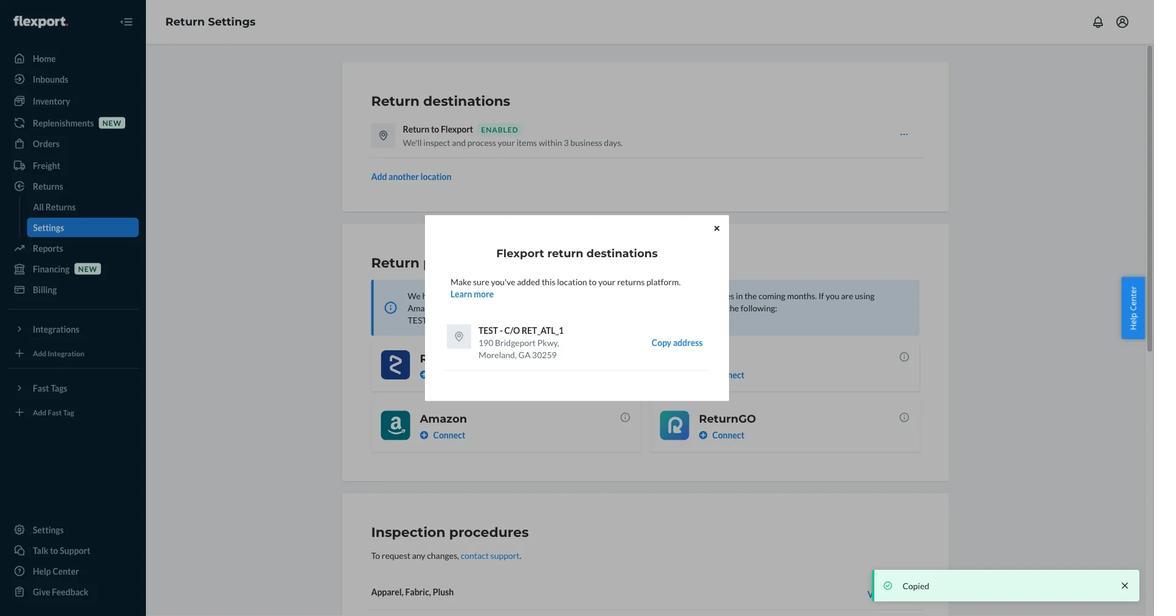 Task type: describe. For each thing, give the bounding box(es) containing it.
make
[[451, 277, 471, 287]]

ret_atl_1
[[522, 325, 564, 336]]

pkwy,
[[537, 338, 559, 348]]

flexport return destinations
[[496, 247, 658, 260]]

test
[[479, 325, 498, 336]]

address
[[673, 338, 703, 348]]

return
[[547, 247, 584, 260]]

learn more button
[[451, 288, 494, 300]]

sure
[[473, 277, 489, 287]]

more
[[474, 289, 494, 299]]

destinations
[[587, 247, 658, 260]]

make sure you've added this location to your returns platform. learn more
[[451, 277, 681, 299]]

30259
[[532, 350, 557, 360]]

returns
[[617, 277, 645, 287]]

flexport
[[496, 247, 544, 260]]

location
[[557, 277, 587, 287]]

bridgeport
[[495, 338, 536, 348]]

copy
[[652, 338, 672, 348]]

learn
[[451, 289, 472, 299]]

help
[[1128, 313, 1139, 330]]



Task type: vqa. For each thing, say whether or not it's contained in the screenshot.
bottom THE NETWORK
no



Task type: locate. For each thing, give the bounding box(es) containing it.
help center button
[[1122, 277, 1145, 339]]

ga
[[519, 350, 531, 360]]

copy address button
[[652, 324, 703, 361]]

flexport return destinations dialog
[[425, 215, 729, 401]]

copy address
[[652, 338, 703, 348]]

test - c/o ret_atl_1 190 bridgeport pkwy, moreland, ga 30259
[[479, 325, 564, 360]]

center
[[1128, 286, 1139, 311]]

your
[[598, 277, 616, 287]]

c/o
[[505, 325, 520, 336]]

190
[[479, 338, 493, 348]]

moreland,
[[479, 350, 517, 360]]

-
[[500, 325, 503, 336]]

added
[[517, 277, 540, 287]]

this
[[542, 277, 556, 287]]

help center
[[1128, 286, 1139, 330]]

to
[[589, 277, 597, 287]]

you've
[[491, 277, 515, 287]]

close image
[[714, 225, 720, 232]]

platform.
[[647, 277, 681, 287]]



